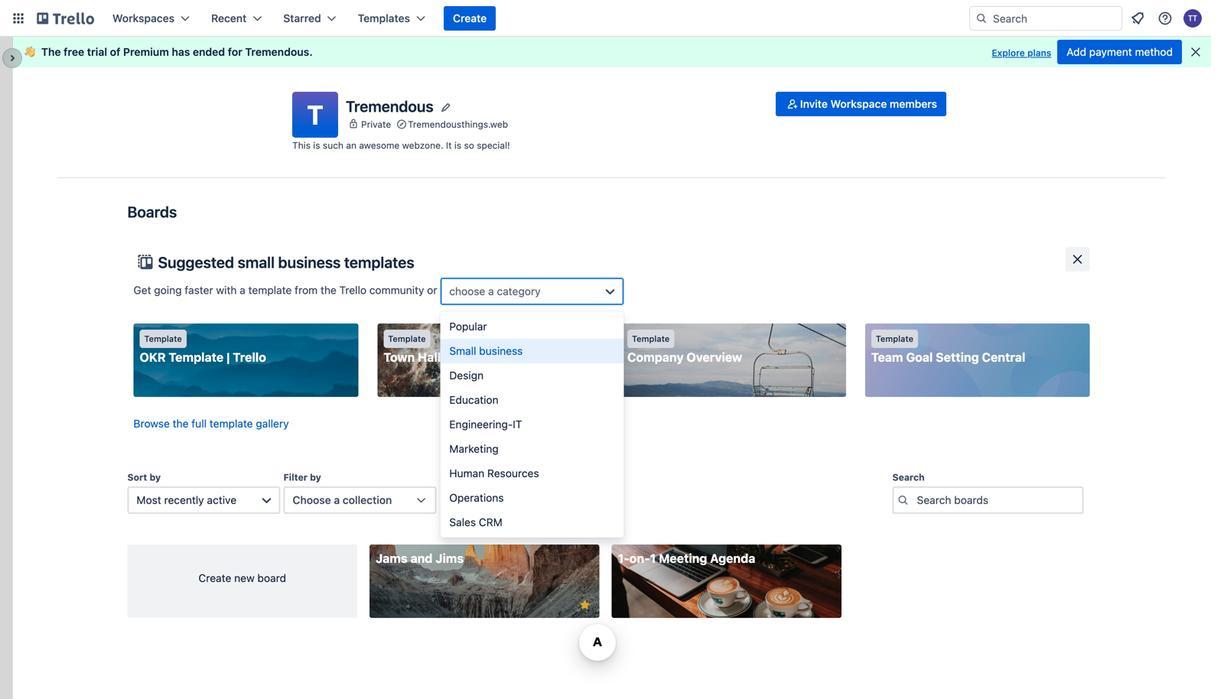 Task type: describe. For each thing, give the bounding box(es) containing it.
choose a collection
[[293, 494, 392, 507]]

webzone.
[[402, 140, 444, 151]]

add payment method button
[[1058, 40, 1183, 64]]

going
[[154, 284, 182, 297]]

by for filter by
[[310, 472, 321, 483]]

on-
[[630, 551, 650, 566]]

education
[[450, 394, 499, 406]]

design
[[450, 369, 484, 382]]

overview
[[687, 350, 743, 365]]

sort
[[127, 472, 147, 483]]

create for create
[[453, 12, 487, 24]]

human resources
[[450, 467, 539, 480]]

it
[[446, 140, 452, 151]]

template team goal setting central
[[872, 334, 1026, 365]]

engineering-
[[450, 418, 513, 431]]

create new board
[[199, 572, 286, 585]]

👋
[[24, 46, 35, 58]]

premium
[[123, 46, 169, 58]]

add
[[1067, 46, 1087, 58]]

1
[[650, 551, 656, 566]]

boards
[[127, 203, 177, 221]]

small
[[238, 253, 275, 271]]

plans
[[1028, 47, 1052, 58]]

small
[[450, 345, 476, 357]]

with
[[216, 284, 237, 297]]

0 horizontal spatial business
[[278, 253, 341, 271]]

free
[[64, 46, 84, 58]]

0 horizontal spatial a
[[240, 284, 246, 297]]

gallery
[[256, 418, 289, 430]]

this
[[292, 140, 311, 151]]

template for company
[[632, 334, 670, 344]]

setting
[[936, 350, 979, 365]]

0 notifications image
[[1129, 9, 1147, 28]]

awesome
[[359, 140, 400, 151]]

add payment method
[[1067, 46, 1173, 58]]

collection
[[343, 494, 392, 507]]

engineering-it
[[450, 418, 522, 431]]

explore
[[992, 47, 1025, 58]]

resources
[[488, 467, 539, 480]]

invite workspace members
[[801, 98, 938, 110]]

it
[[513, 418, 522, 431]]

0 vertical spatial trello
[[340, 284, 367, 297]]

sm image
[[785, 96, 801, 112]]

1 is from the left
[[313, 140, 320, 151]]

template left |
[[169, 350, 224, 365]]

by for sort by
[[150, 472, 161, 483]]

operations
[[450, 492, 504, 504]]

trello inside template okr template | trello
[[233, 350, 266, 365]]

template company overview
[[628, 334, 743, 365]]

1-on-1 meeting agenda
[[618, 551, 756, 566]]

recent
[[211, 12, 247, 24]]

1 horizontal spatial tremendous
[[346, 97, 434, 115]]

recently
[[164, 494, 204, 507]]

1 vertical spatial template
[[210, 418, 253, 430]]

full
[[192, 418, 207, 430]]

goal
[[907, 350, 933, 365]]

1 horizontal spatial the
[[321, 284, 337, 297]]

trial
[[87, 46, 107, 58]]

popular
[[450, 320, 487, 333]]

tremendousthings.web
[[408, 119, 508, 130]]

search
[[893, 472, 925, 483]]

1 vertical spatial the
[[173, 418, 189, 430]]

company
[[628, 350, 684, 365]]

get
[[134, 284, 151, 297]]

meeting
[[659, 551, 708, 566]]

board
[[258, 572, 286, 585]]

choose a category
[[450, 285, 541, 298]]

choose a collection button
[[284, 487, 437, 514]]

create for create new board
[[199, 572, 231, 585]]

recent button
[[202, 6, 271, 31]]

hall
[[418, 350, 441, 365]]

has
[[172, 46, 190, 58]]

this is such an awesome webzone. it is so special!
[[292, 140, 510, 151]]

.
[[309, 46, 313, 58]]

the
[[41, 46, 61, 58]]

search image
[[976, 12, 988, 24]]

small business
[[450, 345, 523, 357]]

jams and jims link
[[370, 545, 600, 618]]

tremendousthings.web link
[[408, 117, 508, 132]]

active
[[207, 494, 237, 507]]

explore plans
[[992, 47, 1052, 58]]

t button
[[292, 92, 338, 138]]

suggested small business templates
[[158, 253, 415, 271]]

for
[[228, 46, 242, 58]]



Task type: locate. For each thing, give the bounding box(es) containing it.
open information menu image
[[1158, 11, 1173, 26]]

tremendous
[[245, 46, 309, 58], [346, 97, 434, 115]]

template
[[248, 284, 292, 297], [210, 418, 253, 430]]

banner containing 👋
[[12, 37, 1212, 67]]

1 vertical spatial trello
[[233, 350, 266, 365]]

template up the town
[[388, 334, 426, 344]]

template up company
[[632, 334, 670, 344]]

click to unstar this board. it will be removed from your starred list. image
[[578, 599, 592, 612]]

banner
[[12, 37, 1212, 67]]

filter by
[[284, 472, 321, 483]]

the left full
[[173, 418, 189, 430]]

template for town
[[388, 334, 426, 344]]

jims
[[436, 551, 464, 566]]

2 by from the left
[[310, 472, 321, 483]]

new
[[234, 572, 255, 585]]

tremendous down starred at the top left of the page
[[245, 46, 309, 58]]

meetings
[[444, 350, 499, 365]]

from
[[295, 284, 318, 297]]

0 vertical spatial business
[[278, 253, 341, 271]]

workspaces
[[113, 12, 175, 24]]

filter
[[284, 472, 308, 483]]

the
[[321, 284, 337, 297], [173, 418, 189, 430]]

primary element
[[0, 0, 1212, 37]]

team
[[872, 350, 904, 365]]

template up okr
[[144, 334, 182, 344]]

template for team
[[876, 334, 914, 344]]

0 vertical spatial the
[[321, 284, 337, 297]]

agenda
[[710, 551, 756, 566]]

wave image
[[24, 45, 35, 59]]

a right choose
[[488, 285, 494, 298]]

1 horizontal spatial by
[[310, 472, 321, 483]]

template up team
[[876, 334, 914, 344]]

browse the full template gallery
[[134, 418, 289, 430]]

payment
[[1090, 46, 1133, 58]]

1 horizontal spatial create
[[453, 12, 487, 24]]

faster
[[185, 284, 213, 297]]

category
[[497, 285, 541, 298]]

1 by from the left
[[150, 472, 161, 483]]

such
[[323, 140, 344, 151]]

template okr template | trello
[[140, 334, 266, 365]]

the right from
[[321, 284, 337, 297]]

workspaces button
[[103, 6, 199, 31]]

suggested
[[158, 253, 234, 271]]

template down small
[[248, 284, 292, 297]]

templates
[[358, 12, 410, 24]]

is right this
[[313, 140, 320, 151]]

explore plans button
[[992, 44, 1052, 62]]

0 vertical spatial template
[[248, 284, 292, 297]]

browse
[[134, 418, 170, 430]]

1-
[[618, 551, 630, 566]]

workspace
[[831, 98, 887, 110]]

back to home image
[[37, 6, 94, 31]]

by right sort
[[150, 472, 161, 483]]

template town hall meetings
[[384, 334, 499, 365]]

0 horizontal spatial is
[[313, 140, 320, 151]]

👋 the free trial of premium has ended for tremendous .
[[24, 46, 313, 58]]

human
[[450, 467, 485, 480]]

1 horizontal spatial trello
[[340, 284, 367, 297]]

choose
[[450, 285, 486, 298]]

0 vertical spatial tremendous
[[245, 46, 309, 58]]

Search text field
[[893, 487, 1084, 514]]

0 horizontal spatial create
[[199, 572, 231, 585]]

0 horizontal spatial trello
[[233, 350, 266, 365]]

2 is from the left
[[455, 140, 462, 151]]

1 horizontal spatial business
[[479, 345, 523, 357]]

2 horizontal spatial a
[[488, 285, 494, 298]]

1 horizontal spatial is
[[455, 140, 462, 151]]

business up from
[[278, 253, 341, 271]]

templates button
[[349, 6, 435, 31]]

a
[[240, 284, 246, 297], [488, 285, 494, 298], [334, 494, 340, 507]]

a for choose a collection
[[334, 494, 340, 507]]

of
[[110, 46, 120, 58]]

1 vertical spatial tremendous
[[346, 97, 434, 115]]

terry turtle (terryturtle) image
[[1184, 9, 1202, 28]]

trello down the templates
[[340, 284, 367, 297]]

business right small at the left of the page
[[479, 345, 523, 357]]

crm
[[479, 516, 503, 529]]

trello
[[340, 284, 367, 297], [233, 350, 266, 365]]

trello right |
[[233, 350, 266, 365]]

t
[[307, 99, 324, 131]]

ended
[[193, 46, 225, 58]]

choose
[[293, 494, 331, 507]]

template inside template company overview
[[632, 334, 670, 344]]

template inside template town hall meetings
[[388, 334, 426, 344]]

is right it
[[455, 140, 462, 151]]

or
[[427, 284, 437, 297]]

a right with
[[240, 284, 246, 297]]

Search field
[[988, 7, 1122, 30]]

jams and jims
[[376, 551, 464, 566]]

most recently active
[[137, 494, 237, 507]]

template for okr
[[144, 334, 182, 344]]

template inside "template team goal setting central"
[[876, 334, 914, 344]]

starred button
[[274, 6, 346, 31]]

create button
[[444, 6, 496, 31]]

jams
[[376, 551, 408, 566]]

create inside create button
[[453, 12, 487, 24]]

starred
[[283, 12, 321, 24]]

0 horizontal spatial the
[[173, 418, 189, 430]]

a inside button
[[334, 494, 340, 507]]

sort by
[[127, 472, 161, 483]]

an
[[346, 140, 357, 151]]

method
[[1136, 46, 1173, 58]]

1 vertical spatial create
[[199, 572, 231, 585]]

marketing
[[450, 443, 499, 455]]

tremendous up private
[[346, 97, 434, 115]]

get going faster with a template from the trello community or
[[134, 284, 440, 297]]

a right the choose
[[334, 494, 340, 507]]

most
[[137, 494, 161, 507]]

0 vertical spatial create
[[453, 12, 487, 24]]

invite workspace members button
[[776, 92, 947, 116]]

special!
[[477, 140, 510, 151]]

a for choose a category
[[488, 285, 494, 298]]

sales crm
[[450, 516, 503, 529]]

okr
[[140, 350, 166, 365]]

by right filter
[[310, 472, 321, 483]]

template
[[144, 334, 182, 344], [388, 334, 426, 344], [632, 334, 670, 344], [876, 334, 914, 344], [169, 350, 224, 365]]

0 horizontal spatial tremendous
[[245, 46, 309, 58]]

1 horizontal spatial a
[[334, 494, 340, 507]]

|
[[227, 350, 230, 365]]

template right full
[[210, 418, 253, 430]]

0 horizontal spatial by
[[150, 472, 161, 483]]

central
[[982, 350, 1026, 365]]

by
[[150, 472, 161, 483], [310, 472, 321, 483]]

1 vertical spatial business
[[479, 345, 523, 357]]



Task type: vqa. For each thing, say whether or not it's contained in the screenshot.
the Education
yes



